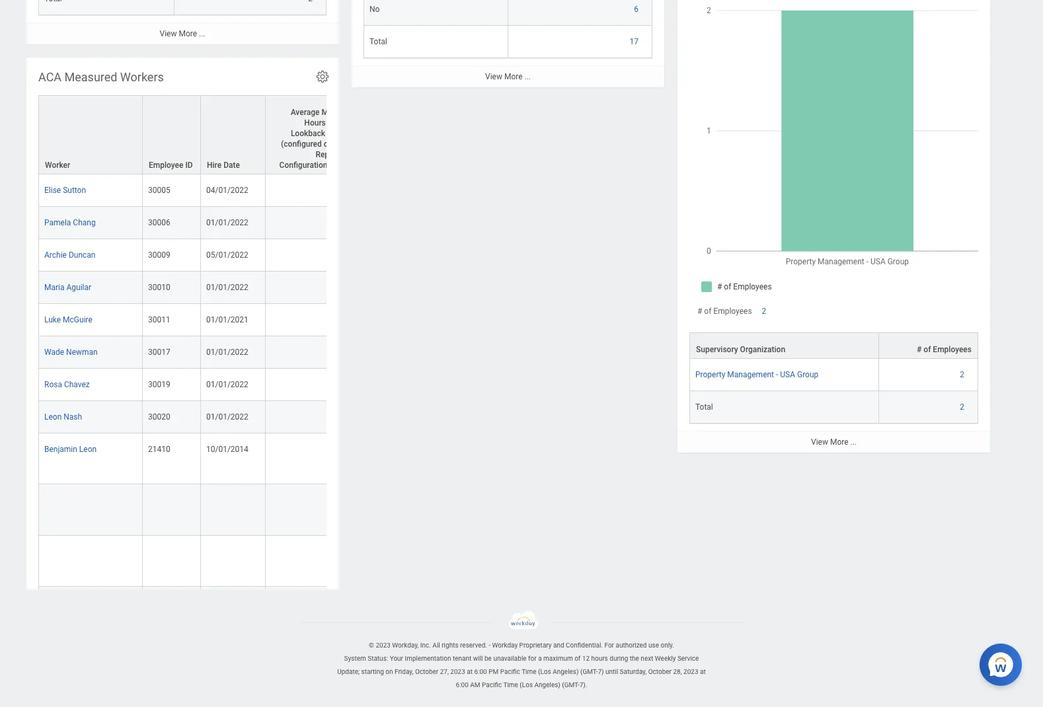 Task type: vqa. For each thing, say whether or not it's contained in the screenshot.


Task type: locate. For each thing, give the bounding box(es) containing it.
property
[[696, 370, 726, 380]]

...
[[199, 29, 205, 38], [525, 72, 531, 81], [851, 438, 857, 447]]

1 horizontal spatial on
[[386, 669, 393, 676]]

0 horizontal spatial leon
[[44, 413, 62, 422]]

0 horizontal spatial during
[[328, 118, 350, 128]]

1 horizontal spatial 2023
[[450, 669, 465, 676]]

aca down period
[[335, 140, 350, 149]]

2 vertical spatial ...
[[851, 438, 857, 447]]

hire date
[[207, 161, 240, 170]]

0 horizontal spatial -
[[489, 642, 491, 649]]

2 horizontal spatial view more ...
[[811, 438, 857, 447]]

-
[[776, 370, 778, 380], [489, 642, 491, 649]]

5 01/01/2022 from the top
[[206, 413, 248, 422]]

- up be
[[489, 642, 491, 649]]

6:00 left am
[[456, 682, 469, 689]]

6
[[634, 5, 639, 14]]

1 vertical spatial (gmt-
[[562, 682, 580, 689]]

leon right benjamin
[[79, 445, 97, 454]]

hire date column header
[[201, 95, 266, 175]]

service
[[678, 655, 699, 663]]

total down property
[[696, 403, 713, 412]]

2 at from the left
[[700, 669, 706, 676]]

luke
[[44, 315, 61, 325]]

0 vertical spatial view
[[160, 29, 177, 38]]

view more ... inside 'aca qualified employees enrollment count' element
[[160, 29, 205, 38]]

row
[[38, 0, 327, 15], [364, 0, 653, 26], [364, 26, 653, 58], [38, 95, 1043, 175], [38, 175, 1043, 207], [38, 207, 1043, 239], [38, 239, 1043, 272], [38, 272, 1043, 304], [38, 304, 1043, 337], [690, 333, 979, 359], [38, 337, 1043, 369], [690, 359, 979, 392], [38, 369, 1043, 401], [690, 392, 979, 424], [38, 401, 1043, 434], [38, 434, 1043, 485], [38, 485, 1043, 536], [38, 536, 1043, 587], [38, 587, 1043, 638]]

time down for
[[522, 669, 537, 676]]

2 01/01/2022 from the top
[[206, 283, 248, 292]]

during up period
[[328, 118, 350, 128]]

update;
[[337, 669, 360, 676]]

0 vertical spatial angeles)
[[553, 669, 579, 676]]

17 button
[[630, 36, 641, 47]]

during inside © 2023 workday, inc. all rights reserved. - workday proprietary and confidential. for authorized use only. system status: your implementation tenant will be unavailable for a maximum of 12 hours during the next weekly service update; starting on friday, october 27, 2023 at 6:00 pm pacific time (los angeles) (gmt-7) until saturday, october 28, 2023 at 6:00 am pacific time (los angeles) (gmt-7).
[[610, 655, 628, 663]]

(los down for
[[520, 682, 533, 689]]

(gmt-
[[580, 669, 598, 676], [562, 682, 580, 689]]

total element
[[696, 400, 713, 412]]

1 vertical spatial leon
[[79, 445, 97, 454]]

... inside part-time employees working more than federal full-time standard element
[[851, 438, 857, 447]]

view inside part-time employees working more than federal full-time standard element
[[811, 438, 828, 447]]

view more ...
[[160, 29, 205, 38], [485, 72, 531, 81], [811, 438, 857, 447]]

view more ... inside part-time employees for aca element
[[485, 72, 531, 81]]

more for part-time employees working more than federal full-time standard element
[[830, 438, 849, 447]]

october down implementation
[[415, 669, 438, 676]]

0 vertical spatial time
[[522, 669, 537, 676]]

0 horizontal spatial on
[[324, 140, 333, 149]]

2 vertical spatial 2
[[960, 403, 965, 412]]

1 horizontal spatial # of employees
[[917, 345, 972, 355]]

sutton
[[63, 186, 86, 195]]

pm
[[489, 669, 499, 676]]

0 vertical spatial (gmt-
[[580, 669, 598, 676]]

elise sutton
[[44, 186, 86, 195]]

october down weekly
[[648, 669, 672, 676]]

0 vertical spatial view more ...
[[160, 29, 205, 38]]

0 vertical spatial total
[[370, 37, 387, 46]]

1 horizontal spatial more
[[504, 72, 523, 81]]

1 horizontal spatial view more ...
[[485, 72, 531, 81]]

2 vertical spatial view
[[811, 438, 828, 447]]

0 horizontal spatial (gmt-
[[562, 682, 580, 689]]

... for part-time employees working more than federal full-time standard element
[[851, 438, 857, 447]]

aca qualified employees enrollment count element
[[26, 0, 339, 44]]

1 vertical spatial time
[[503, 682, 518, 689]]

1 vertical spatial more
[[504, 72, 523, 81]]

usa
[[780, 370, 795, 380]]

(gmt- down 12 in the bottom right of the page
[[580, 669, 598, 676]]

confidential.
[[566, 642, 603, 649]]

0 horizontal spatial employees
[[714, 307, 752, 316]]

at up am
[[467, 669, 473, 676]]

1 vertical spatial view more ... link
[[352, 66, 664, 87]]

2023 right ©
[[376, 642, 391, 649]]

0 vertical spatial #
[[698, 307, 702, 316]]

2
[[762, 307, 767, 316], [960, 370, 965, 380], [960, 403, 965, 412]]

october
[[415, 669, 438, 676], [648, 669, 672, 676]]

implementation
[[405, 655, 451, 663]]

1 horizontal spatial during
[[610, 655, 628, 663]]

1 horizontal spatial (gmt-
[[580, 669, 598, 676]]

1 horizontal spatial view
[[485, 72, 502, 81]]

view more ... link for row in the 'aca qualified employees enrollment count' element
[[26, 23, 339, 44]]

1 vertical spatial aca
[[335, 140, 350, 149]]

05/01/2022
[[206, 251, 248, 260]]

0 vertical spatial 6:00
[[474, 669, 487, 676]]

1 vertical spatial pacific
[[482, 682, 502, 689]]

a
[[538, 655, 542, 663]]

total down no
[[370, 37, 387, 46]]

leon left the nash
[[44, 413, 62, 422]]

- left usa
[[776, 370, 778, 380]]

all
[[433, 642, 440, 649]]

0 vertical spatial view more ... link
[[26, 23, 339, 44]]

2 horizontal spatial more
[[830, 438, 849, 447]]

cell
[[38, 485, 143, 536], [143, 485, 201, 536], [201, 485, 266, 536], [266, 485, 357, 536], [38, 536, 143, 587], [143, 536, 201, 587], [201, 536, 266, 587], [266, 536, 357, 587], [38, 587, 143, 638], [143, 587, 201, 638], [201, 587, 266, 638], [266, 587, 357, 638]]

1 vertical spatial angeles)
[[535, 682, 561, 689]]

row containing benjamin leon
[[38, 434, 1043, 485]]

wade
[[44, 348, 64, 357]]

row containing maria aguilar
[[38, 272, 1043, 304]]

1 horizontal spatial october
[[648, 669, 672, 676]]

2 vertical spatial view more ... link
[[678, 431, 990, 453]]

27,
[[440, 669, 449, 676]]

duncan
[[69, 251, 96, 260]]

supervisory organization button
[[690, 333, 879, 359]]

2023 right the '27,'
[[450, 669, 465, 676]]

date
[[224, 161, 240, 170]]

0 horizontal spatial view more ...
[[160, 29, 205, 38]]

01/01/2022 for 30017
[[206, 348, 248, 357]]

1 vertical spatial view more ...
[[485, 72, 531, 81]]

0 horizontal spatial at
[[467, 669, 473, 676]]

6:00
[[474, 669, 487, 676], [456, 682, 469, 689]]

during
[[328, 118, 350, 128], [610, 655, 628, 663]]

for
[[528, 655, 537, 663]]

1 horizontal spatial at
[[700, 669, 706, 676]]

aca left 'measured'
[[38, 70, 62, 84]]

row containing average monthly hours during lookback period (configured on aca reporting configuration page)
[[38, 95, 1043, 175]]

1 vertical spatial -
[[489, 642, 491, 649]]

and
[[553, 642, 564, 649]]

2 vertical spatial of
[[575, 655, 581, 663]]

1 horizontal spatial ...
[[525, 72, 531, 81]]

2023 right 28, at the right of the page
[[684, 669, 699, 676]]

organization
[[740, 345, 786, 355]]

friday,
[[395, 669, 414, 676]]

# of employees
[[698, 307, 752, 316], [917, 345, 972, 355]]

1 01/01/2022 from the top
[[206, 218, 248, 228]]

time down unavailable
[[503, 682, 518, 689]]

luke mcguire link
[[44, 313, 92, 325]]

until
[[606, 669, 618, 676]]

view inside 'aca qualified employees enrollment count' element
[[160, 29, 177, 38]]

row containing leon nash
[[38, 401, 1043, 434]]

aca inside average monthly hours during lookback period (configured on aca reporting configuration page)
[[335, 140, 350, 149]]

30006
[[148, 218, 170, 228]]

2 vertical spatial 2 button
[[960, 402, 967, 413]]

on
[[324, 140, 333, 149], [386, 669, 393, 676]]

hire date button
[[201, 96, 265, 174]]

benjamin
[[44, 445, 77, 454]]

angeles) down maximum
[[553, 669, 579, 676]]

measured
[[64, 70, 117, 84]]

... inside 'aca qualified employees enrollment count' element
[[199, 29, 205, 38]]

0 vertical spatial more
[[179, 29, 197, 38]]

2 horizontal spatial of
[[924, 345, 931, 355]]

0 horizontal spatial ...
[[199, 29, 205, 38]]

0 horizontal spatial # of employees
[[698, 307, 752, 316]]

inc.
[[420, 642, 431, 649]]

1 horizontal spatial 6:00
[[474, 669, 487, 676]]

12
[[582, 655, 590, 663]]

0 vertical spatial (los
[[538, 669, 551, 676]]

more
[[179, 29, 197, 38], [504, 72, 523, 81], [830, 438, 849, 447]]

row inside 'aca qualified employees enrollment count' element
[[38, 0, 327, 15]]

30017
[[148, 348, 170, 357]]

0 horizontal spatial of
[[575, 655, 581, 663]]

0 vertical spatial ...
[[199, 29, 205, 38]]

am
[[470, 682, 480, 689]]

tenant
[[453, 655, 472, 663]]

row containing no
[[364, 0, 653, 26]]

0 vertical spatial on
[[324, 140, 333, 149]]

... for part-time employees for aca element
[[525, 72, 531, 81]]

1 at from the left
[[467, 669, 473, 676]]

01/01/2022 for 30020
[[206, 413, 248, 422]]

0 horizontal spatial 2023
[[376, 642, 391, 649]]

1 vertical spatial #
[[917, 345, 922, 355]]

angeles)
[[553, 669, 579, 676], [535, 682, 561, 689]]

average monthly hours during lookback period (configured on aca reporting configuration page) button
[[266, 96, 356, 174]]

maria aguilar link
[[44, 280, 91, 292]]

pacific down unavailable
[[500, 669, 520, 676]]

angeles) down the a
[[535, 682, 561, 689]]

1 horizontal spatial aca
[[335, 140, 350, 149]]

(gmt- down maximum
[[562, 682, 580, 689]]

#
[[698, 307, 702, 316], [917, 345, 922, 355]]

more inside part-time employees for aca element
[[504, 72, 523, 81]]

1 vertical spatial 6:00
[[456, 682, 469, 689]]

2 vertical spatial more
[[830, 438, 849, 447]]

0 vertical spatial aca
[[38, 70, 62, 84]]

30009
[[148, 251, 170, 260]]

during up until
[[610, 655, 628, 663]]

1 vertical spatial employees
[[933, 345, 972, 355]]

1 vertical spatial of
[[924, 345, 931, 355]]

worker column header
[[38, 95, 143, 175]]

2 horizontal spatial view
[[811, 438, 828, 447]]

view more ... link for row containing no
[[352, 66, 664, 87]]

1 vertical spatial # of employees
[[917, 345, 972, 355]]

0 horizontal spatial (los
[[520, 682, 533, 689]]

footer
[[0, 611, 1043, 692]]

30010
[[148, 283, 170, 292]]

2 october from the left
[[648, 669, 672, 676]]

# inside popup button
[[917, 345, 922, 355]]

on left friday,
[[386, 669, 393, 676]]

elise
[[44, 186, 61, 195]]

01/01/2022 for 30006
[[206, 218, 248, 228]]

footer containing © 2023 workday, inc. all rights reserved. - workday proprietary and confidential. for authorized use only. system status: your implementation tenant will be unavailable for a maximum of 12 hours during the next weekly service update; starting on friday, october 27, 2023 at 6:00 pm pacific time (los angeles) (gmt-7) until saturday, october 28, 2023 at 6:00 am pacific time (los angeles) (gmt-7).
[[0, 611, 1043, 692]]

1 horizontal spatial of
[[704, 307, 712, 316]]

0 horizontal spatial aca
[[38, 70, 62, 84]]

1 vertical spatial on
[[386, 669, 393, 676]]

view inside part-time employees for aca element
[[485, 72, 502, 81]]

total
[[370, 37, 387, 46], [696, 403, 713, 412]]

leon nash
[[44, 413, 82, 422]]

1 horizontal spatial #
[[917, 345, 922, 355]]

- inside © 2023 workday, inc. all rights reserved. - workday proprietary and confidential. for authorized use only. system status: your implementation tenant will be unavailable for a maximum of 12 hours during the next weekly service update; starting on friday, october 27, 2023 at 6:00 pm pacific time (los angeles) (gmt-7) until saturday, october 28, 2023 at 6:00 am pacific time (los angeles) (gmt-7).
[[489, 642, 491, 649]]

more inside part-time employees working more than federal full-time standard element
[[830, 438, 849, 447]]

1 horizontal spatial total
[[696, 403, 713, 412]]

id
[[185, 161, 193, 170]]

leon
[[44, 413, 62, 422], [79, 445, 97, 454]]

... inside part-time employees for aca element
[[525, 72, 531, 81]]

17
[[630, 37, 639, 46]]

6:00 left pm
[[474, 669, 487, 676]]

rights
[[442, 642, 459, 649]]

1 vertical spatial during
[[610, 655, 628, 663]]

4 01/01/2022 from the top
[[206, 380, 248, 390]]

6 button
[[634, 4, 641, 15]]

on inside average monthly hours during lookback period (configured on aca reporting configuration page)
[[324, 140, 333, 149]]

total inside part-time employees working more than federal full-time standard element
[[696, 403, 713, 412]]

1 vertical spatial view
[[485, 72, 502, 81]]

at right 28, at the right of the page
[[700, 669, 706, 676]]

2 vertical spatial view more ...
[[811, 438, 857, 447]]

1 vertical spatial total
[[696, 403, 713, 412]]

01/01/2021
[[206, 315, 248, 325]]

0 vertical spatial -
[[776, 370, 778, 380]]

proprietary
[[519, 642, 552, 649]]

0 horizontal spatial total
[[370, 37, 387, 46]]

©
[[369, 642, 374, 649]]

employee id button
[[143, 96, 200, 174]]

3 01/01/2022 from the top
[[206, 348, 248, 357]]

... for 'aca qualified employees enrollment count' element
[[199, 29, 205, 38]]

more inside 'aca qualified employees enrollment count' element
[[179, 29, 197, 38]]

elise sutton link
[[44, 183, 86, 195]]

1 vertical spatial ...
[[525, 72, 531, 81]]

newman
[[66, 348, 98, 357]]

view for part-time employees working more than federal full-time standard element
[[811, 438, 828, 447]]

pacific
[[500, 669, 520, 676], [482, 682, 502, 689]]

pacific down pm
[[482, 682, 502, 689]]

maria
[[44, 283, 64, 292]]

view more ... for part-time employees for aca element
[[485, 72, 531, 81]]

(los down the a
[[538, 669, 551, 676]]

2 horizontal spatial 2023
[[684, 669, 699, 676]]

0 horizontal spatial view
[[160, 29, 177, 38]]

0 vertical spatial during
[[328, 118, 350, 128]]

workday,
[[392, 642, 419, 649]]

0 horizontal spatial view more ... link
[[26, 23, 339, 44]]

7).
[[580, 682, 587, 689]]

0 horizontal spatial time
[[503, 682, 518, 689]]

on up the reporting
[[324, 140, 333, 149]]

(los
[[538, 669, 551, 676], [520, 682, 533, 689]]

1 horizontal spatial view more ... link
[[352, 66, 664, 87]]

# of employees button
[[880, 333, 978, 359]]

view more ... inside part-time employees working more than federal full-time standard element
[[811, 438, 857, 447]]



Task type: describe. For each thing, give the bounding box(es) containing it.
supervisory organization
[[696, 345, 786, 355]]

monthly
[[322, 108, 350, 117]]

0 vertical spatial of
[[704, 307, 712, 316]]

benjamin leon
[[44, 445, 97, 454]]

configuration
[[279, 161, 328, 170]]

benjamin leon link
[[44, 442, 97, 454]]

row containing pamela chang
[[38, 207, 1043, 239]]

configure aca measured workers image
[[315, 69, 330, 84]]

30020
[[148, 413, 170, 422]]

part-time employees for aca element
[[352, 0, 664, 87]]

pamela
[[44, 218, 71, 228]]

1 horizontal spatial leon
[[79, 445, 97, 454]]

1 horizontal spatial -
[[776, 370, 778, 380]]

only.
[[661, 642, 674, 649]]

aca measured workers
[[38, 70, 164, 84]]

30011
[[148, 315, 170, 325]]

employee id column header
[[143, 95, 201, 175]]

part-time employees working more than federal full-time standard element
[[678, 0, 990, 453]]

view for 'aca qualified employees enrollment count' element
[[160, 29, 177, 38]]

30005
[[148, 186, 170, 195]]

be
[[485, 655, 492, 663]]

luke mcguire
[[44, 315, 92, 325]]

employee
[[149, 161, 183, 170]]

archie duncan link
[[44, 248, 96, 260]]

10/01/2014
[[206, 445, 248, 454]]

more for 'aca qualified employees enrollment count' element
[[179, 29, 197, 38]]

1 horizontal spatial (los
[[538, 669, 551, 676]]

archie
[[44, 251, 67, 260]]

reserved.
[[460, 642, 487, 649]]

your
[[390, 655, 403, 663]]

nash
[[64, 413, 82, 422]]

view more ... for part-time employees working more than federal full-time standard element
[[811, 438, 857, 447]]

0 vertical spatial employees
[[714, 307, 752, 316]]

employees inside # of employees popup button
[[933, 345, 972, 355]]

rosa
[[44, 380, 62, 390]]

worker button
[[39, 96, 142, 174]]

more for part-time employees for aca element
[[504, 72, 523, 81]]

row containing elise sutton
[[38, 175, 1043, 207]]

on inside © 2023 workday, inc. all rights reserved. - workday proprietary and confidential. for authorized use only. system status: your implementation tenant will be unavailable for a maximum of 12 hours during the next weekly service update; starting on friday, october 27, 2023 at 6:00 pm pacific time (los angeles) (gmt-7) until saturday, october 28, 2023 at 6:00 am pacific time (los angeles) (gmt-7).
[[386, 669, 393, 676]]

row containing archie duncan
[[38, 239, 1043, 272]]

average
[[291, 108, 320, 117]]

21410
[[148, 445, 170, 454]]

hours
[[304, 118, 326, 128]]

leon nash link
[[44, 410, 82, 422]]

starting
[[361, 669, 384, 676]]

will
[[473, 655, 483, 663]]

total inside part-time employees for aca element
[[370, 37, 387, 46]]

system
[[344, 655, 366, 663]]

next
[[641, 655, 654, 663]]

(configured
[[281, 140, 322, 149]]

pamela chang link
[[44, 216, 96, 228]]

30019
[[148, 380, 170, 390]]

group
[[797, 370, 819, 380]]

workers
[[120, 70, 164, 84]]

1 october from the left
[[415, 669, 438, 676]]

1 vertical spatial (los
[[520, 682, 533, 689]]

109.2
[[331, 445, 351, 454]]

chavez
[[64, 380, 90, 390]]

unavailable
[[493, 655, 527, 663]]

of inside popup button
[[924, 345, 931, 355]]

0 vertical spatial 2
[[762, 307, 767, 316]]

use
[[649, 642, 659, 649]]

aca measured workers element
[[26, 58, 1043, 707]]

status:
[[368, 655, 388, 663]]

1 horizontal spatial time
[[522, 669, 537, 676]]

chang
[[73, 218, 96, 228]]

0 vertical spatial pacific
[[500, 669, 520, 676]]

01/01/2022 for 30019
[[206, 380, 248, 390]]

row containing wade newman
[[38, 337, 1043, 369]]

7)
[[598, 669, 604, 676]]

wade newman link
[[44, 345, 98, 357]]

aguilar
[[66, 283, 91, 292]]

employee id
[[149, 161, 193, 170]]

property management - usa group link
[[696, 368, 819, 380]]

of inside © 2023 workday, inc. all rights reserved. - workday proprietary and confidential. for authorized use only. system status: your implementation tenant will be unavailable for a maximum of 12 hours during the next weekly service update; starting on friday, october 27, 2023 at 6:00 pm pacific time (los angeles) (gmt-7) until saturday, october 28, 2023 at 6:00 am pacific time (los angeles) (gmt-7).
[[575, 655, 581, 663]]

0 horizontal spatial #
[[698, 307, 702, 316]]

maria aguilar
[[44, 283, 91, 292]]

0 vertical spatial 2 button
[[762, 306, 769, 317]]

view more ... for 'aca qualified employees enrollment count' element
[[160, 29, 205, 38]]

maximum
[[544, 655, 573, 663]]

archie duncan
[[44, 251, 96, 260]]

1 vertical spatial 2
[[960, 370, 965, 380]]

0 horizontal spatial 6:00
[[456, 682, 469, 689]]

view for part-time employees for aca element
[[485, 72, 502, 81]]

04/01/2022
[[206, 186, 248, 195]]

supervisory
[[696, 345, 738, 355]]

row containing luke mcguire
[[38, 304, 1043, 337]]

property management - usa group
[[696, 370, 819, 380]]

rosa chavez
[[44, 380, 90, 390]]

during inside average monthly hours during lookback period (configured on aca reporting configuration page)
[[328, 118, 350, 128]]

reporting
[[316, 150, 350, 159]]

0 vertical spatial # of employees
[[698, 307, 752, 316]]

period
[[327, 129, 350, 138]]

01/01/2022 for 30010
[[206, 283, 248, 292]]

row containing property management - usa group
[[690, 359, 979, 392]]

2 horizontal spatial view more ... link
[[678, 431, 990, 453]]

row containing rosa chavez
[[38, 369, 1043, 401]]

row containing supervisory organization
[[690, 333, 979, 359]]

rosa chavez link
[[44, 378, 90, 390]]

lookback
[[291, 129, 325, 138]]

authorized
[[616, 642, 647, 649]]

wade newman
[[44, 348, 98, 357]]

28,
[[673, 669, 682, 676]]

for
[[605, 642, 614, 649]]

workday
[[492, 642, 518, 649]]

weekly
[[655, 655, 676, 663]]

# of employees inside popup button
[[917, 345, 972, 355]]

1 vertical spatial 2 button
[[960, 370, 967, 380]]

page)
[[330, 161, 350, 170]]

no
[[370, 5, 380, 14]]



